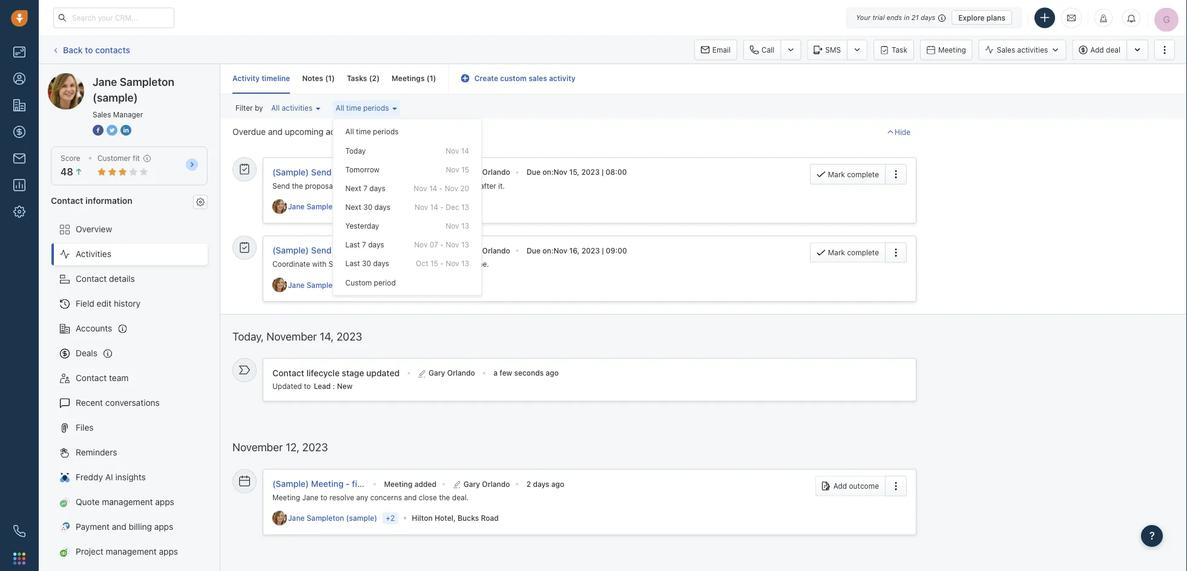 Task type: locate. For each thing, give the bounding box(es) containing it.
add deal
[[1090, 46, 1121, 54]]

last for last 30 days
[[345, 259, 360, 268]]

contact lifecycle stage updated
[[272, 368, 400, 378]]

2 (sample) from the top
[[272, 246, 309, 256]]

stage change image
[[239, 365, 250, 376]]

0 vertical spatial mark
[[828, 170, 845, 179]]

orlando for meeting jane to resolve any concerns and close the deal.
[[482, 480, 510, 488]]

meeting for meeting
[[938, 46, 966, 54]]

task button
[[874, 40, 914, 60]]

sampleton down "steve"
[[307, 281, 344, 289]]

2 1 from the left
[[430, 74, 433, 83]]

(sample) for 3rd jane sampleton (sample) link
[[346, 514, 377, 523]]

nov 14 - dec 13
[[415, 203, 469, 211]]

48 button
[[61, 166, 83, 178]]

2 days ago
[[527, 480, 564, 488]]

1 vertical spatial jane sampleton (sample) link
[[288, 280, 380, 290]]

2 jane sampleton (sample) link from the top
[[288, 280, 380, 290]]

20
[[460, 184, 469, 193]]

billing
[[129, 522, 152, 532]]

meeting jane to resolve any concerns and close the deal.
[[272, 493, 469, 502]]

explore plans
[[958, 13, 1006, 22]]

1 vertical spatial mark complete button
[[810, 242, 885, 263]]

1 vertical spatial :
[[551, 246, 554, 255]]

meeting down 'november 12, 2023' at the bottom left of the page
[[272, 493, 300, 502]]

14 left dec
[[430, 203, 438, 211]]

13 right dec
[[461, 203, 469, 211]]

all
[[271, 104, 280, 112], [336, 104, 344, 112], [345, 128, 354, 136]]

1 vertical spatial 2
[[527, 480, 531, 488]]

gary for deal.
[[464, 480, 480, 488]]

orlando
[[482, 168, 510, 177], [482, 246, 510, 255], [447, 369, 475, 377], [482, 480, 510, 488]]

1 +1 from the top
[[386, 203, 394, 211]]

1 vertical spatial document
[[337, 181, 371, 190]]

next 7 days
[[345, 184, 385, 193]]

due for document
[[527, 168, 541, 177]]

1 vertical spatial activities
[[282, 104, 313, 112]]

1 vertical spatial (sample)
[[272, 246, 309, 256]]

0 horizontal spatial 1
[[328, 74, 332, 83]]

- right 07
[[440, 241, 444, 249]]

0 vertical spatial mark complete button
[[810, 164, 885, 185]]

gary orlando up jane. at the top left of page
[[464, 246, 510, 255]]

your trial ends in 21 days
[[856, 14, 935, 21]]

nov right follow
[[414, 184, 427, 193]]

time inside dropdown button
[[346, 104, 361, 112]]

next for next 7 days
[[345, 184, 361, 193]]

1 complete from the top
[[847, 170, 879, 179]]

explore
[[958, 13, 985, 22]]

with left "steve"
[[312, 260, 326, 268]]

updated
[[272, 382, 302, 391]]

last
[[345, 241, 360, 249], [345, 259, 360, 268]]

15 for nov
[[461, 165, 469, 174]]

1 tasks image from the top
[[239, 164, 250, 175]]

1 vertical spatial add
[[833, 482, 847, 491]]

15 up contact
[[461, 165, 469, 174]]

send
[[311, 167, 332, 177], [272, 181, 290, 190], [311, 246, 332, 256]]

1 vertical spatial mark complete
[[828, 249, 879, 257]]

document
[[386, 167, 427, 177], [337, 181, 371, 190]]

next for next 30 days
[[345, 203, 361, 211]]

16,
[[569, 246, 580, 255]]

1 due from the top
[[527, 168, 541, 177]]

steve
[[329, 260, 348, 268]]

last 30 days
[[345, 259, 389, 268]]

periods inside dropdown button
[[363, 104, 389, 112]]

all inside 'link'
[[271, 104, 280, 112]]

0 vertical spatial sales
[[997, 46, 1015, 54]]

0 horizontal spatial meeting
[[272, 493, 300, 502]]

activities for sales activities
[[1017, 46, 1048, 54]]

1 vertical spatial next
[[345, 203, 361, 211]]

1 ( from the left
[[325, 74, 328, 83]]

+1 down send the proposal document and follow up with this contact after it.
[[386, 203, 394, 211]]

2 next from the top
[[345, 203, 361, 211]]

sampleton down contacts
[[93, 73, 135, 83]]

0 vertical spatial pricing
[[349, 246, 377, 256]]

yesterday
[[345, 222, 379, 230]]

2 horizontal spatial (
[[427, 74, 430, 83]]

(sample) for jane sampleton (sample) link for pricing
[[346, 281, 377, 289]]

) for meetings ( 1 )
[[433, 74, 436, 83]]

contact team
[[76, 373, 129, 383]]

0 vertical spatial ago
[[546, 369, 559, 377]]

(sample)
[[137, 73, 171, 83], [93, 91, 138, 104], [346, 202, 377, 211], [346, 281, 377, 289], [346, 514, 377, 523]]

history
[[114, 299, 141, 309]]

1 vertical spatial 7
[[362, 241, 366, 249]]

30
[[363, 203, 372, 211], [362, 259, 371, 268]]

1 vertical spatial last
[[345, 259, 360, 268]]

contact for contact team
[[76, 373, 107, 383]]

meeting down explore
[[938, 46, 966, 54]]

sales manager
[[93, 110, 143, 119]]

2 ) from the left
[[377, 74, 380, 83]]

ends
[[887, 14, 902, 21]]

0 vertical spatial 2
[[372, 74, 377, 83]]

13 down "nov 14 - dec 13"
[[461, 222, 469, 230]]

sales up facebook circled image
[[93, 110, 111, 119]]

1 horizontal spatial 1
[[430, 74, 433, 83]]

0 vertical spatial due
[[527, 168, 541, 177]]

the left deal.
[[439, 493, 450, 502]]

apps right billing
[[154, 522, 173, 532]]

ago
[[546, 369, 559, 377], [551, 480, 564, 488]]

due left 15,
[[527, 168, 541, 177]]

1 next from the top
[[345, 184, 361, 193]]

1 vertical spatial due
[[527, 246, 541, 255]]

( right tasks at the left top of page
[[369, 74, 372, 83]]

09:00
[[606, 246, 627, 255]]

send down overdue and upcoming activities
[[272, 181, 290, 190]]

1 horizontal spatial sales
[[997, 46, 1015, 54]]

quote down upcoming task on the top left
[[400, 260, 420, 268]]

1 jane sampleton (sample) link from the top
[[288, 202, 380, 212]]

orlando up jane. at the top left of page
[[482, 246, 510, 255]]

jane sampleton (sample) link down "steve"
[[288, 280, 380, 290]]

2 vertical spatial 14
[[430, 203, 438, 211]]

14 up the nov 15
[[461, 146, 469, 155]]

deals
[[76, 348, 97, 358]]

1 13 from the top
[[461, 203, 469, 211]]

1 ) from the left
[[332, 74, 335, 83]]

time down tasks at the left top of page
[[346, 104, 361, 112]]

0 vertical spatial jane sampleton (sample) link
[[288, 202, 380, 212]]

orlando up road
[[482, 480, 510, 488]]

2 on from the top
[[543, 246, 551, 255]]

(sample) for jane sampleton (sample) link related to proposal
[[346, 202, 377, 211]]

gary for it
[[464, 246, 480, 255]]

30 right for
[[362, 259, 371, 268]]

last up custom
[[345, 259, 360, 268]]

2 complete from the top
[[847, 249, 879, 257]]

(sample) down overdue and upcoming activities
[[272, 167, 309, 177]]

0 vertical spatial (sample)
[[272, 167, 309, 177]]

2 vertical spatial send
[[311, 246, 332, 256]]

mark complete for (sample) send the proposal document
[[828, 170, 879, 179]]

contact for contact lifecycle stage updated
[[272, 368, 304, 378]]

management down payment and billing apps
[[106, 547, 157, 557]]

days for oct 15 - nov 13
[[373, 259, 389, 268]]

activities
[[1017, 46, 1048, 54], [282, 104, 313, 112], [326, 127, 361, 137]]

gary orlando for send the proposal document and follow up with this contact after it.
[[464, 168, 510, 177]]

1 horizontal spatial add
[[1090, 46, 1104, 54]]

jane sampleton (sample) link up yesterday at the left of the page
[[288, 202, 380, 212]]

- left 'it'
[[440, 259, 444, 268]]

contact
[[452, 181, 478, 190]]

0 vertical spatial activities
[[1017, 46, 1048, 54]]

mark for (sample) send the proposal document
[[828, 170, 845, 179]]

2 | from the top
[[602, 246, 604, 255]]

1 right notes
[[328, 74, 332, 83]]

plans
[[987, 13, 1006, 22]]

orlando for coordinate with steve for the pricing quote and send it to jane.
[[482, 246, 510, 255]]

0 vertical spatial :
[[551, 168, 554, 177]]

add inside add outcome button
[[833, 482, 847, 491]]

3 ( from the left
[[427, 74, 430, 83]]

contact down activities
[[76, 274, 107, 284]]

jane sampleton (sample) down resolve
[[288, 514, 377, 523]]

(sample) down next 7 days
[[346, 202, 377, 211]]

contact down 48
[[51, 195, 83, 205]]

meetings image
[[239, 476, 250, 487]]

your
[[856, 14, 871, 21]]

gary orlando up after
[[464, 168, 510, 177]]

contact for contact information
[[51, 195, 83, 205]]

send for (sample) send the proposal document
[[311, 167, 332, 177]]

project management apps
[[76, 547, 178, 557]]

+2
[[386, 514, 395, 523]]

7 up next 30 days
[[363, 184, 367, 193]]

1 (sample) from the top
[[272, 167, 309, 177]]

0 vertical spatial all time periods
[[336, 104, 389, 112]]

0 vertical spatial 7
[[363, 184, 367, 193]]

the down today
[[334, 167, 347, 177]]

0 vertical spatial tasks image
[[239, 164, 250, 175]]

0 horizontal spatial activities
[[282, 104, 313, 112]]

send for (sample) send the pricing quote
[[311, 246, 332, 256]]

14 for nov 14
[[461, 146, 469, 155]]

proposal down (sample) send the proposal document link
[[305, 181, 335, 190]]

hotel,
[[435, 514, 456, 523]]

4 13 from the top
[[461, 259, 469, 268]]

on for (sample) send the pricing quote
[[543, 246, 551, 255]]

1 mark from the top
[[828, 170, 845, 179]]

0 vertical spatial send
[[311, 167, 332, 177]]

0 vertical spatial apps
[[155, 497, 174, 507]]

and down meeting added
[[404, 493, 417, 502]]

ago inside a few seconds ago updated to lead : new
[[546, 369, 559, 377]]

all activities link
[[268, 101, 324, 115]]

create
[[474, 74, 498, 83]]

3 jane sampleton (sample) link from the top
[[288, 513, 380, 524]]

1 horizontal spatial 15
[[461, 165, 469, 174]]

( for meetings
[[427, 74, 430, 83]]

freddy ai insights
[[76, 473, 146, 483]]

1 | from the top
[[602, 168, 604, 177]]

apps for quote management apps
[[155, 497, 174, 507]]

| for quote
[[602, 246, 604, 255]]

7 for last
[[362, 241, 366, 249]]

14 for nov 14 - dec 13
[[430, 203, 438, 211]]

2 mark from the top
[[828, 249, 845, 257]]

1 vertical spatial on
[[543, 246, 551, 255]]

2 last from the top
[[345, 259, 360, 268]]

next up yesterday at the left of the page
[[345, 203, 361, 211]]

gary up jane. at the top left of page
[[464, 246, 480, 255]]

| left 08:00
[[602, 168, 604, 177]]

send left "tomorrow"
[[311, 167, 332, 177]]

sales down 'plans'
[[997, 46, 1015, 54]]

1 mark complete from the top
[[828, 170, 879, 179]]

13 for nov 07 - nov 13
[[461, 241, 469, 249]]

all time periods inside dropdown button
[[336, 104, 389, 112]]

fit
[[133, 154, 140, 163]]

+1 down coordinate with steve for the pricing quote and send it to jane.
[[386, 281, 394, 289]]

0 vertical spatial time
[[346, 104, 361, 112]]

1 vertical spatial time
[[356, 128, 371, 136]]

1 vertical spatial proposal
[[305, 181, 335, 190]]

7 for next
[[363, 184, 367, 193]]

complete for (sample) send the pricing quote
[[847, 249, 879, 257]]

0 vertical spatial quote
[[379, 246, 402, 256]]

2 horizontal spatial meeting
[[938, 46, 966, 54]]

to left lead
[[304, 382, 311, 391]]

tasks ( 2 )
[[347, 74, 380, 83]]

0 horizontal spatial all
[[271, 104, 280, 112]]

14,
[[320, 330, 334, 343]]

- for oct 15 - nov 13
[[440, 259, 444, 268]]

overdue and upcoming activities
[[232, 127, 361, 137]]

1 horizontal spatial all
[[336, 104, 344, 112]]

13 for oct 15 - nov 13
[[461, 259, 469, 268]]

jane sampleton (sample)
[[72, 73, 171, 83], [93, 75, 174, 104], [288, 202, 377, 211], [288, 281, 377, 289], [288, 514, 377, 523]]

add outcome button
[[815, 476, 885, 497]]

add inside add deal button
[[1090, 46, 1104, 54]]

0 vertical spatial 30
[[363, 203, 372, 211]]

mark complete
[[828, 170, 879, 179], [828, 249, 879, 257]]

nov down up
[[415, 203, 428, 211]]

30 for next
[[363, 203, 372, 211]]

and left follow
[[373, 181, 386, 190]]

1 horizontal spatial )
[[377, 74, 380, 83]]

(sample) for (sample) send the pricing quote
[[272, 246, 309, 256]]

next
[[345, 184, 361, 193], [345, 203, 361, 211]]

pricing up period
[[374, 260, 398, 268]]

management for project
[[106, 547, 157, 557]]

last for last 7 days
[[345, 241, 360, 249]]

7
[[363, 184, 367, 193], [362, 241, 366, 249]]

ai
[[105, 473, 113, 483]]

november left the 12,
[[232, 441, 283, 454]]

2 horizontal spatial activities
[[1017, 46, 1048, 54]]

2 mark complete button from the top
[[810, 242, 885, 263]]

( right notes
[[325, 74, 328, 83]]

accounts
[[76, 324, 112, 334]]

:
[[551, 168, 554, 177], [551, 246, 554, 255], [333, 382, 335, 391]]

1 vertical spatial all time periods
[[345, 128, 399, 136]]

)
[[332, 74, 335, 83], [377, 74, 380, 83], [433, 74, 436, 83]]

) right notes
[[332, 74, 335, 83]]

tasks
[[347, 74, 367, 83]]

periods down tasks ( 2 )
[[363, 104, 389, 112]]

1 horizontal spatial meeting
[[384, 480, 413, 488]]

tasks image for (sample) send the proposal document
[[239, 164, 250, 175]]

1 horizontal spatial 2
[[527, 480, 531, 488]]

to right back
[[85, 45, 93, 55]]

1 vertical spatial +1
[[386, 281, 394, 289]]

1 horizontal spatial (
[[369, 74, 372, 83]]

2 tasks image from the top
[[239, 242, 250, 253]]

0 horizontal spatial with
[[312, 260, 326, 268]]

mark
[[828, 170, 845, 179], [828, 249, 845, 257]]

contact up updated
[[272, 368, 304, 378]]

outcome
[[849, 482, 879, 491]]

2 mark complete from the top
[[828, 249, 879, 257]]

(sample) down last 30 days
[[346, 281, 377, 289]]

0 vertical spatial on
[[543, 168, 551, 177]]

periods down 'all time periods' dropdown button
[[373, 128, 399, 136]]

meeting for meeting jane to resolve any concerns and close the deal.
[[272, 493, 300, 502]]

november left 14,
[[267, 330, 317, 343]]

13 down nov 13
[[461, 241, 469, 249]]

7 down yesterday at the left of the page
[[362, 241, 366, 249]]

tasks image
[[239, 164, 250, 175], [239, 242, 250, 253]]

2 horizontal spatial )
[[433, 74, 436, 83]]

2 vertical spatial apps
[[159, 547, 178, 557]]

1 right meetings
[[430, 74, 433, 83]]

meeting added
[[384, 480, 437, 488]]

time
[[346, 104, 361, 112], [356, 128, 371, 136]]

contact details
[[76, 274, 135, 284]]

twitter circled image
[[107, 123, 117, 137]]

1 vertical spatial tasks image
[[239, 242, 250, 253]]

days
[[921, 14, 935, 21], [369, 184, 385, 193], [374, 203, 390, 211], [368, 241, 384, 249], [373, 259, 389, 268], [533, 480, 549, 488]]

1 vertical spatial complete
[[847, 249, 879, 257]]

meeting
[[938, 46, 966, 54], [384, 480, 413, 488], [272, 493, 300, 502]]

jane sampleton (sample) link down resolve
[[288, 513, 380, 524]]

| left 09:00
[[602, 246, 604, 255]]

field edit history
[[76, 299, 141, 309]]

3 13 from the top
[[461, 241, 469, 249]]

the up "steve"
[[334, 246, 347, 256]]

sampleton down (sample) send the proposal document link
[[307, 202, 344, 211]]

2 vertical spatial activities
[[326, 127, 361, 137]]

due for quote
[[527, 246, 541, 255]]

0 vertical spatial periods
[[363, 104, 389, 112]]

1 vertical spatial |
[[602, 246, 604, 255]]

gary orlando up deal.
[[464, 480, 510, 488]]

0 horizontal spatial add
[[833, 482, 847, 491]]

time up today
[[356, 128, 371, 136]]

2023
[[581, 168, 600, 177], [582, 246, 600, 255], [337, 330, 362, 343], [302, 441, 328, 454]]

after
[[480, 181, 496, 190]]

send up "steve"
[[311, 246, 332, 256]]

document down (sample) send the proposal document link
[[337, 181, 371, 190]]

send the proposal document and follow up with this contact after it.
[[272, 181, 505, 190]]

2 vertical spatial meeting
[[272, 493, 300, 502]]

sampleton down resolve
[[307, 514, 344, 523]]

- up "nov 14 - dec 13"
[[439, 184, 443, 193]]

0 vertical spatial complete
[[847, 170, 879, 179]]

(sample) up sales manager
[[93, 91, 138, 104]]

: for (sample) send the proposal document
[[551, 168, 554, 177]]

1 on from the top
[[543, 168, 551, 177]]

add left outcome
[[833, 482, 847, 491]]

1 mark complete button from the top
[[810, 164, 885, 185]]

0 vertical spatial proposal
[[349, 167, 384, 177]]

(sample) up coordinate
[[272, 246, 309, 256]]

activities inside 'link'
[[282, 104, 313, 112]]

jane.
[[471, 260, 489, 268]]

meetings ( 1 )
[[392, 74, 436, 83]]

2023 right 15,
[[581, 168, 600, 177]]

add for add deal
[[1090, 46, 1104, 54]]

2 +1 from the top
[[386, 281, 394, 289]]

0 vertical spatial last
[[345, 241, 360, 249]]

for
[[350, 260, 359, 268]]

meeting inside button
[[938, 46, 966, 54]]

0 vertical spatial +1
[[386, 203, 394, 211]]

to
[[85, 45, 93, 55], [462, 260, 469, 268], [304, 382, 311, 391], [321, 493, 327, 502]]

nov up this
[[446, 165, 459, 174]]

1 horizontal spatial with
[[421, 181, 435, 190]]

1 vertical spatial 15
[[430, 259, 438, 268]]

0 vertical spatial 14
[[461, 146, 469, 155]]

on
[[543, 168, 551, 177], [543, 246, 551, 255]]

sales for sales activities
[[997, 46, 1015, 54]]

follow
[[388, 181, 408, 190]]

2023 right '16,'
[[582, 246, 600, 255]]

last up for
[[345, 241, 360, 249]]

3 ) from the left
[[433, 74, 436, 83]]

period
[[374, 278, 396, 287]]

all inside dropdown button
[[336, 104, 344, 112]]

0 horizontal spatial )
[[332, 74, 335, 83]]

0 vertical spatial mark complete
[[828, 170, 879, 179]]

concerns
[[370, 493, 402, 502]]

0 horizontal spatial 15
[[430, 259, 438, 268]]

hilton
[[412, 514, 433, 523]]

0 horizontal spatial sales
[[93, 110, 111, 119]]

all time periods down tasks ( 2 )
[[336, 104, 389, 112]]

: left 15,
[[551, 168, 554, 177]]

1 horizontal spatial proposal
[[349, 167, 384, 177]]

1 vertical spatial management
[[106, 547, 157, 557]]

1 vertical spatial mark
[[828, 249, 845, 257]]

1 vertical spatial sales
[[93, 110, 111, 119]]

lifecycle
[[306, 368, 340, 378]]

1 horizontal spatial document
[[386, 167, 427, 177]]

2 ( from the left
[[369, 74, 372, 83]]

0 vertical spatial meeting
[[938, 46, 966, 54]]

with right up
[[421, 181, 435, 190]]

1
[[328, 74, 332, 83], [430, 74, 433, 83]]

+1 for quote
[[386, 281, 394, 289]]

sales activities
[[997, 46, 1048, 54]]

1 last from the top
[[345, 241, 360, 249]]

1 vertical spatial with
[[312, 260, 326, 268]]

0 vertical spatial with
[[421, 181, 435, 190]]

2 due from the top
[[527, 246, 541, 255]]

1 1 from the left
[[328, 74, 332, 83]]

1 vertical spatial 14
[[429, 184, 437, 193]]

due left '16,'
[[527, 246, 541, 255]]

2 vertical spatial :
[[333, 382, 335, 391]]

14 left this
[[429, 184, 437, 193]]

apps up payment and billing apps
[[155, 497, 174, 507]]

1 vertical spatial meeting
[[384, 480, 413, 488]]



Task type: describe. For each thing, give the bounding box(es) containing it.
jane sampleton (sample) down "steve"
[[288, 281, 377, 289]]

coordinate
[[272, 260, 310, 268]]

edit
[[97, 299, 112, 309]]

08:00
[[606, 168, 627, 177]]

15 for oct
[[430, 259, 438, 268]]

back to contacts
[[63, 45, 130, 55]]

overdue
[[232, 127, 266, 137]]

freshworks switcher image
[[13, 553, 25, 565]]

mark for (sample) send the pricing quote
[[828, 249, 845, 257]]

create custom sales activity
[[474, 74, 575, 83]]

last 7 days
[[345, 241, 384, 249]]

mark complete for (sample) send the pricing quote
[[828, 249, 879, 257]]

november 12, 2023
[[232, 441, 328, 454]]

- for nov 14 - dec 13
[[440, 203, 444, 211]]

custom
[[345, 278, 372, 287]]

gary for contact
[[464, 168, 480, 177]]

few
[[500, 369, 512, 377]]

1 vertical spatial november
[[232, 441, 283, 454]]

nov down nov 07 - nov 13
[[446, 259, 459, 268]]

explore plans link
[[952, 10, 1012, 25]]

) for tasks ( 2 )
[[377, 74, 380, 83]]

mark complete button for (sample) send the proposal document
[[810, 164, 885, 185]]

30 for last
[[362, 259, 371, 268]]

jane sampleton (sample) link for pricing
[[288, 280, 380, 290]]

mark complete button for (sample) send the pricing quote
[[810, 242, 885, 263]]

jane sampleton (sample) up yesterday at the left of the page
[[288, 202, 377, 211]]

to inside a few seconds ago updated to lead : new
[[304, 382, 311, 391]]

linkedin circled image
[[120, 123, 131, 137]]

to right 'it'
[[462, 260, 469, 268]]

upcoming task
[[384, 246, 437, 255]]

upcoming
[[384, 246, 420, 255]]

task
[[422, 246, 437, 255]]

field
[[76, 299, 94, 309]]

+1 for document
[[386, 203, 394, 211]]

jane sampleton (sample) down contacts
[[72, 73, 171, 83]]

0 horizontal spatial 2
[[372, 74, 377, 83]]

back to contacts link
[[51, 40, 131, 59]]

coordinate with steve for the pricing quote and send it to jane.
[[272, 260, 489, 268]]

1 vertical spatial apps
[[154, 522, 173, 532]]

all activities
[[271, 104, 313, 112]]

this
[[437, 181, 450, 190]]

( for tasks
[[369, 74, 372, 83]]

- for nov 14 - nov 20
[[439, 184, 443, 193]]

nov up the nov 15
[[446, 146, 459, 155]]

0 horizontal spatial proposal
[[305, 181, 335, 190]]

activity
[[232, 74, 260, 83]]

hide
[[895, 128, 911, 136]]

updated
[[366, 368, 400, 378]]

1 vertical spatial quote
[[400, 260, 420, 268]]

hilton hotel, bucks road
[[412, 514, 499, 523]]

and down task
[[422, 260, 434, 268]]

1 horizontal spatial activities
[[326, 127, 361, 137]]

lead
[[314, 382, 331, 391]]

days for nov 14 - dec 13
[[374, 203, 390, 211]]

freddy
[[76, 473, 103, 483]]

: for (sample) send the pricing quote
[[551, 246, 554, 255]]

recent
[[76, 398, 103, 408]]

resolve
[[329, 493, 354, 502]]

all time periods button
[[333, 101, 400, 116]]

deal
[[1106, 46, 1121, 54]]

due on : nov 16, 2023 | 09:00
[[527, 246, 627, 255]]

complete for (sample) send the proposal document
[[847, 170, 879, 179]]

2023 right 14,
[[337, 330, 362, 343]]

by
[[255, 104, 263, 112]]

insights
[[115, 473, 146, 483]]

0 vertical spatial document
[[386, 167, 427, 177]]

and right overdue
[[268, 127, 283, 137]]

up
[[410, 181, 419, 190]]

to left resolve
[[321, 493, 327, 502]]

1 vertical spatial send
[[272, 181, 290, 190]]

2 horizontal spatial all
[[345, 128, 354, 136]]

nov 13
[[446, 222, 469, 230]]

1 for notes ( 1 )
[[328, 74, 332, 83]]

1 vertical spatial periods
[[373, 128, 399, 136]]

14 for nov 14 - nov 20
[[429, 184, 437, 193]]

gary orlando for meeting jane to resolve any concerns and close the deal.
[[464, 480, 510, 488]]

add for add outcome
[[833, 482, 847, 491]]

send
[[437, 260, 453, 268]]

13 for nov 14 - dec 13
[[461, 203, 469, 211]]

bucks
[[458, 514, 479, 523]]

jane sampleton (sample) link for proposal
[[288, 202, 380, 212]]

sales for sales manager
[[93, 110, 111, 119]]

call button
[[743, 40, 781, 60]]

meeting for meeting added
[[384, 480, 413, 488]]

gary orlando left a on the left bottom
[[429, 369, 475, 377]]

notes
[[302, 74, 323, 83]]

the right for
[[361, 260, 372, 268]]

create custom sales activity link
[[461, 74, 575, 83]]

days for nov 14 - nov 20
[[369, 184, 385, 193]]

(sample) for (sample) send the proposal document
[[272, 167, 309, 177]]

nov left 15,
[[554, 168, 567, 177]]

nov 14 - nov 20
[[414, 184, 469, 193]]

filter by
[[235, 104, 263, 112]]

sampleton up the manager
[[120, 75, 174, 88]]

files
[[76, 423, 94, 433]]

jane sampleton (sample) up the manager
[[93, 75, 174, 104]]

activity timeline
[[232, 74, 290, 83]]

nov 14
[[446, 146, 469, 155]]

information
[[85, 195, 132, 205]]

mng settings image
[[196, 198, 205, 206]]

team
[[109, 373, 129, 383]]

stage
[[342, 368, 364, 378]]

back
[[63, 45, 83, 55]]

and left billing
[[112, 522, 126, 532]]

facebook circled image
[[93, 123, 104, 137]]

nov left '16,'
[[554, 246, 567, 255]]

contact for contact details
[[76, 274, 107, 284]]

task
[[892, 46, 907, 54]]

apps for project management apps
[[159, 547, 178, 557]]

1 vertical spatial ago
[[551, 480, 564, 488]]

days for nov 07 - nov 13
[[368, 241, 384, 249]]

1 for meetings ( 1 )
[[430, 74, 433, 83]]

sms
[[825, 46, 841, 54]]

1 vertical spatial pricing
[[374, 260, 398, 268]]

activity
[[549, 74, 575, 83]]

nov right 07
[[446, 241, 459, 249]]

project
[[76, 547, 103, 557]]

upcoming
[[285, 127, 324, 137]]

0 vertical spatial november
[[267, 330, 317, 343]]

quote management apps
[[76, 497, 174, 507]]

due on : nov 15, 2023 | 08:00
[[527, 168, 627, 177]]

2 13 from the top
[[461, 222, 469, 230]]

activities for all activities
[[282, 104, 313, 112]]

Search your CRM... text field
[[53, 8, 174, 28]]

filter
[[235, 104, 253, 112]]

nov left 20
[[445, 184, 458, 193]]

2023 right the 12,
[[302, 441, 328, 454]]

add deal button
[[1072, 40, 1127, 60]]

gary orlando for coordinate with steve for the pricing quote and send it to jane.
[[464, 246, 510, 255]]

(sample) inside jane sampleton (sample)
[[93, 91, 138, 104]]

the down (sample) send the proposal document link
[[292, 181, 303, 190]]

add outcome
[[833, 482, 879, 491]]

phone element
[[7, 519, 31, 544]]

orlando left a on the left bottom
[[447, 369, 475, 377]]

recent conversations
[[76, 398, 160, 408]]

nov 07 - nov 13
[[414, 241, 469, 249]]

customer fit
[[97, 154, 140, 163]]

today,
[[232, 330, 264, 343]]

: inside a few seconds ago updated to lead : new
[[333, 382, 335, 391]]

| for document
[[602, 168, 604, 177]]

contact information
[[51, 195, 132, 205]]

meeting button
[[920, 40, 973, 60]]

nov left 07
[[414, 241, 428, 249]]

( for notes
[[325, 74, 328, 83]]

payment
[[76, 522, 110, 532]]

overview
[[76, 224, 112, 234]]

meetings
[[392, 74, 425, 83]]

contacts
[[95, 45, 130, 55]]

today
[[345, 146, 366, 155]]

email image
[[1067, 13, 1076, 23]]

call
[[762, 46, 774, 54]]

tomorrow
[[345, 165, 379, 174]]

sms button
[[807, 40, 847, 60]]

21
[[912, 14, 919, 21]]

(sample) send the pricing quote link
[[272, 246, 402, 256]]

on for (sample) send the proposal document
[[543, 168, 551, 177]]

(sample) up the manager
[[137, 73, 171, 83]]

call link
[[743, 40, 781, 60]]

orlando for send the proposal document and follow up with this contact after it.
[[482, 168, 510, 177]]

any
[[356, 493, 368, 502]]

timeline
[[262, 74, 290, 83]]

tasks image for (sample) send the pricing quote
[[239, 242, 250, 253]]

management for quote
[[102, 497, 153, 507]]

quote inside (sample) send the pricing quote link
[[379, 246, 402, 256]]

gary right updated
[[429, 369, 445, 377]]

0 horizontal spatial document
[[337, 181, 371, 190]]

added
[[415, 480, 437, 488]]

nov down dec
[[446, 222, 459, 230]]

) for notes ( 1 )
[[332, 74, 335, 83]]

phone image
[[13, 525, 25, 538]]

- for nov 07 - nov 13
[[440, 241, 444, 249]]

activities
[[76, 249, 111, 259]]

(sample) send the proposal document link
[[272, 167, 427, 178]]

in
[[904, 14, 910, 21]]

details
[[109, 274, 135, 284]]



Task type: vqa. For each thing, say whether or not it's contained in the screenshot.


